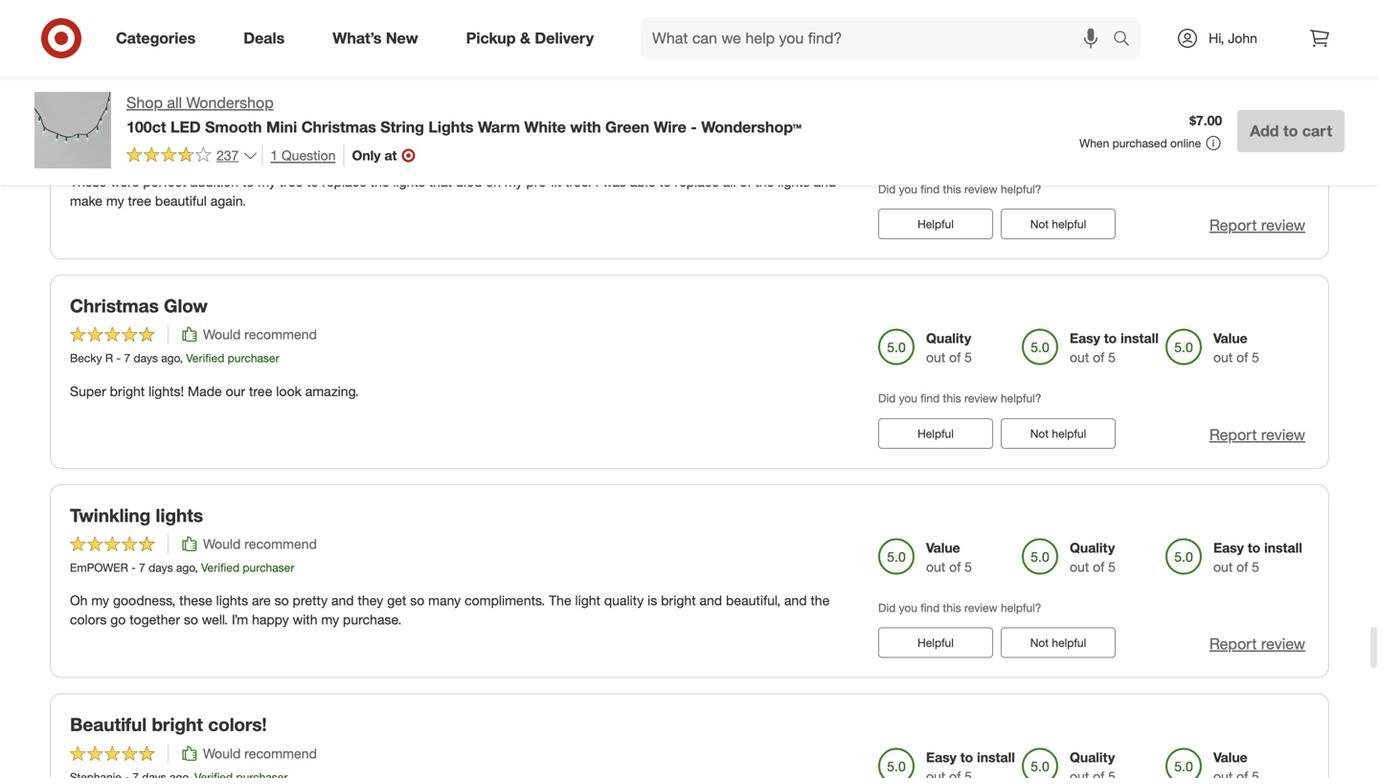 Task type: vqa. For each thing, say whether or not it's contained in the screenshot.
play in Backbone One transforms your iPhone into the ultimate gaming console. Snap in your iPhone and play any iOS game or service that supports controllers, including Xbox Game Pass Ultimate, Apple Arcade, or even stream from your Xbox, PlayStation or PC. The Backbone app organizes your content library and game streaming services into an integrated user experience. Uncover a new world of premium gaming in seconds.
no



Task type: describe. For each thing, give the bounding box(es) containing it.
pickup & delivery
[[466, 29, 594, 47]]

question
[[282, 147, 336, 164]]

you for christmas glow
[[899, 391, 918, 406]]

the
[[549, 593, 572, 609]]

helpful for perfect addition to my tree
[[1052, 217, 1087, 231]]

1 replace from the left
[[322, 173, 367, 190]]

again.
[[211, 192, 246, 209]]

beautiful,
[[726, 593, 781, 609]]

led
[[170, 118, 201, 136]]

wire
[[654, 118, 687, 136]]

would for lights
[[203, 536, 241, 553]]

100ct
[[126, 118, 166, 136]]

to inside add to cart button
[[1284, 122, 1298, 140]]

2 replace from the left
[[675, 173, 719, 190]]

with inside shop all wondershop 100ct led smooth mini christmas string lights warm white with green wire - wondershop™
[[570, 118, 601, 136]]

1 vertical spatial value
[[926, 540, 961, 557]]

hi,
[[1209, 30, 1225, 46]]

what's new link
[[316, 17, 442, 59]]

237 link
[[126, 145, 258, 168]]

ago for addition
[[152, 142, 170, 156]]

- right the r at the left of page
[[116, 351, 121, 366]]

0 horizontal spatial so
[[184, 612, 198, 629]]

did for twinkling lights
[[879, 601, 896, 616]]

made
[[188, 383, 222, 400]]

my down were
[[106, 192, 124, 209]]

lights!
[[149, 383, 184, 400]]

goodness,
[[113, 593, 176, 609]]

i
[[596, 173, 599, 190]]

died
[[456, 173, 482, 190]]

pickup
[[466, 29, 516, 47]]

perfect
[[70, 85, 133, 107]]

1 not helpful button from the top
[[1001, 0, 1116, 30]]

smooth
[[205, 118, 262, 136]]

verified for addition
[[177, 142, 215, 156]]

categories
[[116, 29, 196, 47]]

search button
[[1105, 17, 1151, 63]]

not helpful for perfect addition to my tree
[[1031, 217, 1087, 231]]

all inside shop all wondershop 100ct led smooth mini christmas string lights warm white with green wire - wondershop™
[[167, 93, 182, 112]]

lights
[[429, 118, 474, 136]]

find for twinkling lights
[[921, 601, 940, 616]]

this for perfect addition to my tree
[[943, 182, 962, 196]]

would for bright
[[203, 746, 241, 763]]

, for addition
[[170, 142, 174, 156]]

delivery
[[535, 29, 594, 47]]

perfect
[[143, 173, 186, 190]]

mini
[[266, 118, 297, 136]]

together
[[130, 612, 180, 629]]

the inside oh my goodness, these lights are so pretty and they get so many compliments. the light quality is bright and beautiful, and the colors go together so well. i'm happy with my purchase.
[[811, 593, 830, 609]]

were
[[110, 173, 139, 190]]

super bright lights! made our tree look amazing.
[[70, 383, 359, 400]]

light
[[575, 593, 601, 609]]

0 horizontal spatial value out of 5
[[926, 540, 972, 576]]

able
[[630, 173, 656, 190]]

1 horizontal spatial so
[[275, 593, 289, 609]]

helpful for christmas glow
[[1052, 427, 1087, 441]]

when purchased online
[[1080, 136, 1202, 150]]

of inside 'these were perfect addition to my tree to replace the lights that died on my pre-lit tree. i was able to replace all of the lights and make my tree beautiful again.'
[[740, 173, 752, 190]]

my down 1
[[258, 173, 276, 190]]

what's
[[333, 29, 382, 47]]

becky r - 7 days ago , verified purchaser
[[70, 351, 279, 366]]

helpful for twinkling lights
[[1052, 636, 1087, 651]]

only at
[[352, 147, 397, 164]]

well.
[[202, 612, 228, 629]]

are
[[252, 593, 271, 609]]

my right on
[[505, 173, 523, 190]]

hi, john
[[1209, 30, 1258, 46]]

beautiful bright colors!
[[70, 714, 267, 736]]

categories link
[[100, 17, 220, 59]]

1 not from the top
[[1031, 7, 1049, 22]]

what's new
[[333, 29, 418, 47]]

is
[[648, 593, 657, 609]]

i'm
[[232, 612, 248, 629]]

beautiful
[[155, 192, 207, 209]]

my down pretty in the left bottom of the page
[[321, 612, 339, 629]]

lit
[[551, 173, 562, 190]]

online
[[1171, 136, 1202, 150]]

cart
[[1303, 122, 1333, 140]]

1 helpful from the top
[[1052, 7, 1087, 22]]

bright for colors!
[[152, 714, 203, 736]]

recommend for christmas glow
[[244, 326, 317, 343]]

report review button for twinkling lights
[[1210, 634, 1306, 656]]

1 horizontal spatial value out of 5
[[1214, 330, 1260, 366]]

pre-
[[526, 173, 551, 190]]

report review for perfect addition to my tree
[[1210, 216, 1306, 235]]

at
[[385, 147, 397, 164]]

1 vertical spatial purchaser
[[228, 351, 279, 366]]

wondershop
[[186, 93, 274, 112]]

amazing.
[[305, 383, 359, 400]]

compliments.
[[465, 593, 545, 609]]

these were perfect addition to my tree to replace the lights that died on my pre-lit tree. i was able to replace all of the lights and make my tree beautiful again.
[[70, 173, 836, 209]]

, for lights
[[195, 561, 198, 575]]

you for perfect addition to my tree
[[899, 182, 918, 196]]

oh my goodness, these lights are so pretty and they get so many compliments. the light quality is bright and beautiful, and the colors go together so well. i'm happy with my purchase.
[[70, 593, 830, 629]]

report for twinkling lights
[[1210, 635, 1257, 654]]

1 vertical spatial 7
[[124, 351, 130, 366]]

green
[[606, 118, 650, 136]]

many
[[428, 593, 461, 609]]

string
[[381, 118, 424, 136]]

these
[[179, 593, 212, 609]]

was
[[603, 173, 626, 190]]

verified for lights
[[201, 561, 240, 575]]

and inside 'these were perfect addition to my tree to replace the lights that died on my pre-lit tree. i was able to replace all of the lights and make my tree beautiful again.'
[[814, 173, 836, 190]]

1 question
[[271, 147, 336, 164]]

not helpful for twinkling lights
[[1031, 636, 1087, 651]]

bright for lights!
[[110, 383, 145, 400]]

report for christmas glow
[[1210, 426, 1257, 444]]

What can we help you find? suggestions appear below search field
[[641, 17, 1118, 59]]

bright inside oh my goodness, these lights are so pretty and they get so many compliments. the light quality is bright and beautiful, and the colors go together so well. i'm happy with my purchase.
[[661, 593, 696, 609]]

my up smooth
[[236, 85, 262, 107]]

1 horizontal spatial the
[[755, 173, 774, 190]]

purchase.
[[343, 612, 402, 629]]

perfect addition to my tree
[[70, 85, 301, 107]]

$7.00
[[1190, 112, 1223, 129]]

shop
[[126, 93, 163, 112]]

beautiful
[[70, 714, 147, 736]]

1 vertical spatial verified
[[186, 351, 225, 366]]

christmas glow
[[70, 295, 208, 317]]

helpful button for christmas glow
[[879, 418, 993, 449]]

warm
[[478, 118, 520, 136]]

0 horizontal spatial christmas
[[70, 295, 159, 317]]

twinkling
[[70, 505, 151, 527]]

1 vertical spatial ago
[[161, 351, 180, 366]]

lights left that
[[393, 173, 425, 190]]

helpful button for perfect addition to my tree
[[879, 209, 993, 239]]

they
[[358, 593, 384, 609]]

white
[[524, 118, 566, 136]]

ago for lights
[[176, 561, 195, 575]]

not helpful button for christmas glow
[[1001, 418, 1116, 449]]

7 for perfect
[[115, 142, 121, 156]]



Task type: locate. For each thing, give the bounding box(es) containing it.
add to cart button
[[1238, 110, 1345, 152]]

r
[[105, 351, 113, 366]]

would recommend for twinkling lights
[[203, 536, 317, 553]]

you
[[899, 182, 918, 196], [899, 391, 918, 406], [899, 601, 918, 616]]

christmas up the r at the left of page
[[70, 295, 159, 317]]

,
[[170, 142, 174, 156], [180, 351, 183, 366], [195, 561, 198, 575]]

not
[[1031, 7, 1049, 22], [1031, 217, 1049, 231], [1031, 427, 1049, 441], [1031, 636, 1049, 651]]

1 horizontal spatial all
[[723, 173, 736, 190]]

2 vertical spatial did you find this review helpful?
[[879, 601, 1042, 616]]

get
[[387, 593, 407, 609]]

of
[[1093, 140, 1105, 156], [1237, 140, 1249, 156], [740, 173, 752, 190], [950, 349, 961, 366], [1093, 349, 1105, 366], [1237, 349, 1249, 366], [950, 559, 961, 576], [1093, 559, 1105, 576], [1237, 559, 1249, 576]]

7
[[115, 142, 121, 156], [124, 351, 130, 366], [139, 561, 145, 575]]

2 report from the top
[[1210, 426, 1257, 444]]

1 vertical spatial did
[[879, 391, 896, 406]]

days right the r at the left of page
[[134, 351, 158, 366]]

0 horizontal spatial replace
[[322, 173, 367, 190]]

- right the "jacqui" in the top of the page
[[107, 142, 111, 156]]

ago
[[152, 142, 170, 156], [161, 351, 180, 366], [176, 561, 195, 575]]

all up led
[[167, 93, 182, 112]]

lights inside oh my goodness, these lights are so pretty and they get so many compliments. the light quality is bright and beautiful, and the colors go together so well. i'm happy with my purchase.
[[216, 593, 248, 609]]

not helpful button for twinkling lights
[[1001, 628, 1116, 659]]

days down 100ct
[[124, 142, 149, 156]]

2 did you find this review helpful? from the top
[[879, 391, 1042, 406]]

verified up these
[[201, 561, 240, 575]]

addition up again. on the top of the page
[[190, 173, 239, 190]]

2 horizontal spatial ,
[[195, 561, 198, 575]]

1 vertical spatial all
[[723, 173, 736, 190]]

3 this from the top
[[943, 601, 962, 616]]

1 vertical spatial days
[[134, 351, 158, 366]]

add to cart
[[1250, 122, 1333, 140]]

replace
[[322, 173, 367, 190], [675, 173, 719, 190]]

quality out of 5
[[926, 330, 972, 366], [1070, 540, 1116, 576]]

all inside 'these were perfect addition to my tree to replace the lights that died on my pre-lit tree. i was able to replace all of the lights and make my tree beautiful again.'
[[723, 173, 736, 190]]

only
[[352, 147, 381, 164]]

empower
[[70, 561, 128, 575]]

2 vertical spatial find
[[921, 601, 940, 616]]

make
[[70, 192, 103, 209]]

did for christmas glow
[[879, 391, 896, 406]]

not helpful
[[1031, 7, 1087, 22], [1031, 217, 1087, 231], [1031, 427, 1087, 441], [1031, 636, 1087, 651]]

2 vertical spatial ago
[[176, 561, 195, 575]]

2 helpful from the top
[[918, 217, 954, 231]]

- right wire at the top left of page
[[691, 118, 697, 136]]

the
[[370, 173, 389, 190], [755, 173, 774, 190], [811, 593, 830, 609]]

1 vertical spatial report review
[[1210, 426, 1306, 444]]

1 helpful? from the top
[[1001, 182, 1042, 196]]

with right 'white'
[[570, 118, 601, 136]]

recommend for perfect addition to my tree
[[244, 117, 317, 133]]

1 vertical spatial did you find this review helpful?
[[879, 391, 1042, 406]]

2 vertical spatial helpful?
[[1001, 601, 1042, 616]]

would for addition
[[203, 117, 241, 133]]

would for glow
[[203, 326, 241, 343]]

0 vertical spatial easy to install out of 5
[[1214, 120, 1303, 156]]

all down wondershop™
[[723, 173, 736, 190]]

our
[[226, 383, 245, 400]]

purchaser up our
[[228, 351, 279, 366]]

would up empower - 7 days ago , verified purchaser
[[203, 536, 241, 553]]

3 report from the top
[[1210, 635, 1257, 654]]

0 vertical spatial helpful?
[[1001, 182, 1042, 196]]

2 you from the top
[[899, 391, 918, 406]]

0 vertical spatial verified
[[177, 142, 215, 156]]

so right are on the left
[[275, 593, 289, 609]]

happy
[[252, 612, 289, 629]]

0 horizontal spatial bright
[[110, 383, 145, 400]]

0 vertical spatial ago
[[152, 142, 170, 156]]

1 did from the top
[[879, 182, 896, 196]]

look
[[276, 383, 302, 400]]

christmas
[[301, 118, 376, 136], [70, 295, 159, 317]]

did for perfect addition to my tree
[[879, 182, 896, 196]]

0 vertical spatial find
[[921, 182, 940, 196]]

3 not from the top
[[1031, 427, 1049, 441]]

not for perfect addition to my tree
[[1031, 217, 1049, 231]]

helpful for twinkling lights
[[918, 636, 954, 651]]

did you find this review helpful? for perfect addition to my tree
[[879, 182, 1042, 196]]

pretty
[[293, 593, 328, 609]]

2 vertical spatial report review
[[1210, 635, 1306, 654]]

bright left colors!
[[152, 714, 203, 736]]

0 vertical spatial 7
[[115, 142, 121, 156]]

0 horizontal spatial ,
[[170, 142, 174, 156]]

days for twinkling
[[149, 561, 173, 575]]

report
[[1210, 216, 1257, 235], [1210, 426, 1257, 444], [1210, 635, 1257, 654]]

the right beautiful,
[[811, 593, 830, 609]]

2 vertical spatial 7
[[139, 561, 145, 575]]

1 horizontal spatial with
[[570, 118, 601, 136]]

0 horizontal spatial 7
[[115, 142, 121, 156]]

helpful? for perfect addition to my tree
[[1001, 182, 1042, 196]]

report review button for christmas glow
[[1210, 424, 1306, 446]]

search
[[1105, 31, 1151, 49]]

did you find this review helpful?
[[879, 182, 1042, 196], [879, 391, 1042, 406], [879, 601, 1042, 616]]

1 vertical spatial easy to install out of 5
[[1070, 330, 1159, 366]]

days
[[124, 142, 149, 156], [134, 351, 158, 366], [149, 561, 173, 575]]

7 right the r at the left of page
[[124, 351, 130, 366]]

4 not helpful button from the top
[[1001, 628, 1116, 659]]

4 helpful button from the top
[[879, 628, 993, 659]]

days up goodness,
[[149, 561, 173, 575]]

purchaser for addition
[[218, 142, 270, 156]]

out of 5
[[1070, 140, 1116, 156]]

purchaser for lights
[[243, 561, 294, 575]]

5
[[1109, 140, 1116, 156], [1252, 140, 1260, 156], [965, 349, 972, 366], [1109, 349, 1116, 366], [1252, 349, 1260, 366], [965, 559, 972, 576], [1109, 559, 1116, 576], [1252, 559, 1260, 576]]

- inside shop all wondershop 100ct led smooth mini christmas string lights warm white with green wire - wondershop™
[[691, 118, 697, 136]]

super
[[70, 383, 106, 400]]

would recommend up are on the left
[[203, 536, 317, 553]]

4 not helpful from the top
[[1031, 636, 1087, 651]]

1 vertical spatial report review button
[[1210, 424, 1306, 446]]

, up these
[[195, 561, 198, 575]]

recommend up are on the left
[[244, 536, 317, 553]]

2 vertical spatial days
[[149, 561, 173, 575]]

1 horizontal spatial bright
[[152, 714, 203, 736]]

2 report review button from the top
[[1210, 424, 1306, 446]]

the down only at
[[370, 173, 389, 190]]

to
[[213, 85, 231, 107], [1248, 120, 1261, 137], [1284, 122, 1298, 140], [242, 173, 254, 190], [307, 173, 319, 190], [659, 173, 671, 190], [1104, 330, 1117, 347], [1248, 540, 1261, 557], [961, 750, 974, 766]]

ago down 100ct
[[152, 142, 170, 156]]

purchased
[[1113, 136, 1168, 150]]

2 vertical spatial report
[[1210, 635, 1257, 654]]

1
[[271, 147, 278, 164]]

would recommend for christmas glow
[[203, 326, 317, 343]]

report review for twinkling lights
[[1210, 635, 1306, 654]]

purchaser
[[218, 142, 270, 156], [228, 351, 279, 366], [243, 561, 294, 575]]

find for perfect addition to my tree
[[921, 182, 940, 196]]

so right 'get'
[[410, 593, 425, 609]]

1 vertical spatial this
[[943, 391, 962, 406]]

0 vertical spatial did you find this review helpful?
[[879, 182, 1042, 196]]

3 not helpful button from the top
[[1001, 418, 1116, 449]]

oh
[[70, 593, 88, 609]]

helpful
[[918, 7, 954, 22], [918, 217, 954, 231], [918, 427, 954, 441], [918, 636, 954, 651]]

my right oh
[[91, 593, 109, 609]]

0 horizontal spatial all
[[167, 93, 182, 112]]

recommend for beautiful bright colors!
[[244, 746, 317, 763]]

3 would from the top
[[203, 536, 241, 553]]

1 vertical spatial bright
[[661, 593, 696, 609]]

0 vertical spatial quality out of 5
[[926, 330, 972, 366]]

report review for christmas glow
[[1210, 426, 1306, 444]]

verified up made
[[186, 351, 225, 366]]

recommend up 1
[[244, 117, 317, 133]]

0 vertical spatial bright
[[110, 383, 145, 400]]

4 helpful from the top
[[918, 636, 954, 651]]

quality inside oh my goodness, these lights are so pretty and they get so many compliments. the light quality is bright and beautiful, and the colors go together so well. i'm happy with my purchase.
[[604, 593, 644, 609]]

go
[[110, 612, 126, 629]]

2 horizontal spatial bright
[[661, 593, 696, 609]]

0 vertical spatial report review
[[1210, 216, 1306, 235]]

0 horizontal spatial with
[[293, 612, 318, 629]]

report for perfect addition to my tree
[[1210, 216, 1257, 235]]

ago up these
[[176, 561, 195, 575]]

this for christmas glow
[[943, 391, 962, 406]]

easy to install out of 5 for christmas glow
[[1070, 330, 1159, 366]]

0 vertical spatial addition
[[138, 85, 208, 107]]

1 vertical spatial ,
[[180, 351, 183, 366]]

out
[[1070, 140, 1090, 156], [1214, 140, 1233, 156], [926, 349, 946, 366], [1070, 349, 1090, 366], [1214, 349, 1233, 366], [926, 559, 946, 576], [1070, 559, 1090, 576], [1214, 559, 1233, 576]]

1 vertical spatial addition
[[190, 173, 239, 190]]

4 would recommend from the top
[[203, 746, 317, 763]]

recommend up look in the left of the page
[[244, 326, 317, 343]]

recommend for twinkling lights
[[244, 536, 317, 553]]

helpful for christmas glow
[[918, 427, 954, 441]]

the down wondershop™
[[755, 173, 774, 190]]

0 vertical spatial purchaser
[[218, 142, 270, 156]]

tree down were
[[128, 192, 151, 209]]

2 vertical spatial this
[[943, 601, 962, 616]]

1 helpful button from the top
[[879, 0, 993, 30]]

would down colors!
[[203, 746, 241, 763]]

0 vertical spatial christmas
[[301, 118, 376, 136]]

0 horizontal spatial quality out of 5
[[926, 330, 972, 366]]

value out of 5
[[1214, 330, 1260, 366], [926, 540, 972, 576]]

2 find from the top
[[921, 391, 940, 406]]

1 vertical spatial you
[[899, 391, 918, 406]]

1 question link
[[262, 145, 336, 166]]

&
[[520, 29, 531, 47]]

7 up goodness,
[[139, 561, 145, 575]]

2 vertical spatial report review button
[[1210, 634, 1306, 656]]

0 vertical spatial days
[[124, 142, 149, 156]]

2 horizontal spatial so
[[410, 593, 425, 609]]

3 helpful from the top
[[918, 427, 954, 441]]

0 horizontal spatial the
[[370, 173, 389, 190]]

2 horizontal spatial the
[[811, 593, 830, 609]]

0 vertical spatial report review button
[[1210, 214, 1306, 236]]

would recommend up 1
[[203, 117, 317, 133]]

7 for twinkling
[[139, 561, 145, 575]]

1 horizontal spatial 7
[[124, 351, 130, 366]]

1 horizontal spatial replace
[[675, 173, 719, 190]]

this
[[943, 182, 962, 196], [943, 391, 962, 406], [943, 601, 962, 616]]

bright down the r at the left of page
[[110, 383, 145, 400]]

becky
[[70, 351, 102, 366]]

1 report review button from the top
[[1210, 214, 1306, 236]]

recommend down colors!
[[244, 746, 317, 763]]

on
[[486, 173, 501, 190]]

2 helpful button from the top
[[879, 209, 993, 239]]

2 helpful? from the top
[[1001, 391, 1042, 406]]

replace right able
[[675, 173, 719, 190]]

colors
[[70, 612, 107, 629]]

2 recommend from the top
[[244, 326, 317, 343]]

4 recommend from the top
[[244, 746, 317, 763]]

1 vertical spatial quality out of 5
[[1070, 540, 1116, 576]]

tree down 1 question link
[[280, 173, 303, 190]]

2 horizontal spatial 7
[[139, 561, 145, 575]]

would down the glow
[[203, 326, 241, 343]]

2 report review from the top
[[1210, 426, 1306, 444]]

did you find this review helpful? for twinkling lights
[[879, 601, 1042, 616]]

1 vertical spatial helpful?
[[1001, 391, 1042, 406]]

recommend
[[244, 117, 317, 133], [244, 326, 317, 343], [244, 536, 317, 553], [244, 746, 317, 763]]

1 find from the top
[[921, 182, 940, 196]]

3 helpful button from the top
[[879, 418, 993, 449]]

new
[[386, 29, 418, 47]]

so down these
[[184, 612, 198, 629]]

1 horizontal spatial christmas
[[301, 118, 376, 136]]

1 helpful from the top
[[918, 7, 954, 22]]

2 vertical spatial easy to install out of 5
[[1214, 540, 1303, 576]]

not helpful button for perfect addition to my tree
[[1001, 209, 1116, 239]]

1 would recommend from the top
[[203, 117, 317, 133]]

, down led
[[170, 142, 174, 156]]

would down wondershop
[[203, 117, 241, 133]]

would recommend down colors!
[[203, 746, 317, 763]]

1 horizontal spatial ,
[[180, 351, 183, 366]]

john
[[1228, 30, 1258, 46]]

so
[[275, 593, 289, 609], [410, 593, 425, 609], [184, 612, 198, 629]]

7 right the "jacqui" in the top of the page
[[115, 142, 121, 156]]

addition inside 'these were perfect addition to my tree to replace the lights that died on my pre-lit tree. i was able to replace all of the lights and make my tree beautiful again.'
[[190, 173, 239, 190]]

easy
[[1214, 120, 1244, 137], [1070, 330, 1101, 347], [1214, 540, 1244, 557], [926, 750, 957, 766]]

3 you from the top
[[899, 601, 918, 616]]

christmas inside shop all wondershop 100ct led smooth mini christmas string lights warm white with green wire - wondershop™
[[301, 118, 376, 136]]

this for twinkling lights
[[943, 601, 962, 616]]

0 vertical spatial you
[[899, 182, 918, 196]]

2 not helpful button from the top
[[1001, 209, 1116, 239]]

0 vertical spatial all
[[167, 93, 182, 112]]

2 helpful from the top
[[1052, 217, 1087, 231]]

verified
[[177, 142, 215, 156], [186, 351, 225, 366], [201, 561, 240, 575]]

1 not helpful from the top
[[1031, 7, 1087, 22]]

tree up mini
[[267, 85, 301, 107]]

deals
[[244, 29, 285, 47]]

helpful button
[[879, 0, 993, 30], [879, 209, 993, 239], [879, 418, 993, 449], [879, 628, 993, 659]]

not for christmas glow
[[1031, 427, 1049, 441]]

4 would from the top
[[203, 746, 241, 763]]

colors!
[[208, 714, 267, 736]]

2 vertical spatial value
[[1214, 750, 1248, 766]]

helpful
[[1052, 7, 1087, 22], [1052, 217, 1087, 231], [1052, 427, 1087, 441], [1052, 636, 1087, 651]]

bright right is
[[661, 593, 696, 609]]

replace down only
[[322, 173, 367, 190]]

tree right our
[[249, 383, 272, 400]]

image of 100ct led smooth mini christmas string lights warm white with green wire - wondershop™ image
[[34, 92, 111, 169]]

would recommend for perfect addition to my tree
[[203, 117, 317, 133]]

2 vertical spatial bright
[[152, 714, 203, 736]]

2 this from the top
[[943, 391, 962, 406]]

2 vertical spatial purchaser
[[243, 561, 294, 575]]

2 not from the top
[[1031, 217, 1049, 231]]

pickup & delivery link
[[450, 17, 618, 59]]

lights up i'm
[[216, 593, 248, 609]]

1 vertical spatial find
[[921, 391, 940, 406]]

report review button
[[1210, 214, 1306, 236], [1210, 424, 1306, 446], [1210, 634, 1306, 656]]

3 helpful from the top
[[1052, 427, 1087, 441]]

2 vertical spatial ,
[[195, 561, 198, 575]]

with down pretty in the left bottom of the page
[[293, 612, 318, 629]]

3 helpful? from the top
[[1001, 601, 1042, 616]]

easy to install out of 5
[[1214, 120, 1303, 156], [1070, 330, 1159, 366], [1214, 540, 1303, 576]]

1 vertical spatial with
[[293, 612, 318, 629]]

add
[[1250, 122, 1280, 140]]

4 not from the top
[[1031, 636, 1049, 651]]

2 would from the top
[[203, 326, 241, 343]]

1 vertical spatial christmas
[[70, 295, 159, 317]]

christmas up only
[[301, 118, 376, 136]]

lights up empower - 7 days ago , verified purchaser
[[156, 505, 203, 527]]

helpful button for twinkling lights
[[879, 628, 993, 659]]

1 horizontal spatial quality out of 5
[[1070, 540, 1116, 576]]

3 recommend from the top
[[244, 536, 317, 553]]

with inside oh my goodness, these lights are so pretty and they get so many compliments. the light quality is bright and beautiful, and the colors go together so well. i'm happy with my purchase.
[[293, 612, 318, 629]]

1 you from the top
[[899, 182, 918, 196]]

2 would recommend from the top
[[203, 326, 317, 343]]

1 vertical spatial value out of 5
[[926, 540, 972, 576]]

shop all wondershop 100ct led smooth mini christmas string lights warm white with green wire - wondershop™
[[126, 93, 802, 136]]

verified down led
[[177, 142, 215, 156]]

not for twinkling lights
[[1031, 636, 1049, 651]]

that
[[429, 173, 452, 190]]

4 helpful from the top
[[1052, 636, 1087, 651]]

helpful? for twinkling lights
[[1001, 601, 1042, 616]]

3 did you find this review helpful? from the top
[[879, 601, 1042, 616]]

0 vertical spatial this
[[943, 182, 962, 196]]

2 vertical spatial did
[[879, 601, 896, 616]]

purchaser down smooth
[[218, 142, 270, 156]]

these
[[70, 173, 107, 190]]

2 not helpful from the top
[[1031, 217, 1087, 231]]

report review button for perfect addition to my tree
[[1210, 214, 1306, 236]]

addition up led
[[138, 85, 208, 107]]

1 recommend from the top
[[244, 117, 317, 133]]

when
[[1080, 136, 1110, 150]]

0 vertical spatial did
[[879, 182, 896, 196]]

tree.
[[565, 173, 592, 190]]

helpful? for christmas glow
[[1001, 391, 1042, 406]]

jacqui
[[70, 142, 104, 156]]

2 vertical spatial you
[[899, 601, 918, 616]]

0 vertical spatial value
[[1214, 330, 1248, 347]]

purchaser up are on the left
[[243, 561, 294, 575]]

, up lights! on the left of the page
[[180, 351, 183, 366]]

glow
[[164, 295, 208, 317]]

2 did from the top
[[879, 391, 896, 406]]

3 not helpful from the top
[[1031, 427, 1087, 441]]

deals link
[[227, 17, 309, 59]]

3 report review button from the top
[[1210, 634, 1306, 656]]

find for christmas glow
[[921, 391, 940, 406]]

3 would recommend from the top
[[203, 536, 317, 553]]

would recommend for beautiful bright colors!
[[203, 746, 317, 763]]

wondershop™
[[702, 118, 802, 136]]

1 vertical spatial report
[[1210, 426, 1257, 444]]

1 did you find this review helpful? from the top
[[879, 182, 1042, 196]]

lights down wondershop™
[[778, 173, 810, 190]]

days for perfect
[[124, 142, 149, 156]]

not helpful for christmas glow
[[1031, 427, 1087, 441]]

3 report review from the top
[[1210, 635, 1306, 654]]

helpful for perfect addition to my tree
[[918, 217, 954, 231]]

3 did from the top
[[879, 601, 896, 616]]

0 vertical spatial report
[[1210, 216, 1257, 235]]

would recommend up our
[[203, 326, 317, 343]]

3 find from the top
[[921, 601, 940, 616]]

1 report review from the top
[[1210, 216, 1306, 235]]

2 vertical spatial verified
[[201, 561, 240, 575]]

did you find this review helpful? for christmas glow
[[879, 391, 1042, 406]]

- right the empower
[[131, 561, 136, 575]]

lights
[[393, 173, 425, 190], [778, 173, 810, 190], [156, 505, 203, 527], [216, 593, 248, 609]]

0 vertical spatial value out of 5
[[1214, 330, 1260, 366]]

easy to install out of 5 for perfect addition to my tree
[[1214, 120, 1303, 156]]

1 this from the top
[[943, 182, 962, 196]]

empower - 7 days ago , verified purchaser
[[70, 561, 294, 575]]

1 report from the top
[[1210, 216, 1257, 235]]

0 vertical spatial ,
[[170, 142, 174, 156]]

you for twinkling lights
[[899, 601, 918, 616]]

0 vertical spatial with
[[570, 118, 601, 136]]

1 would from the top
[[203, 117, 241, 133]]

ago up lights! on the left of the page
[[161, 351, 180, 366]]



